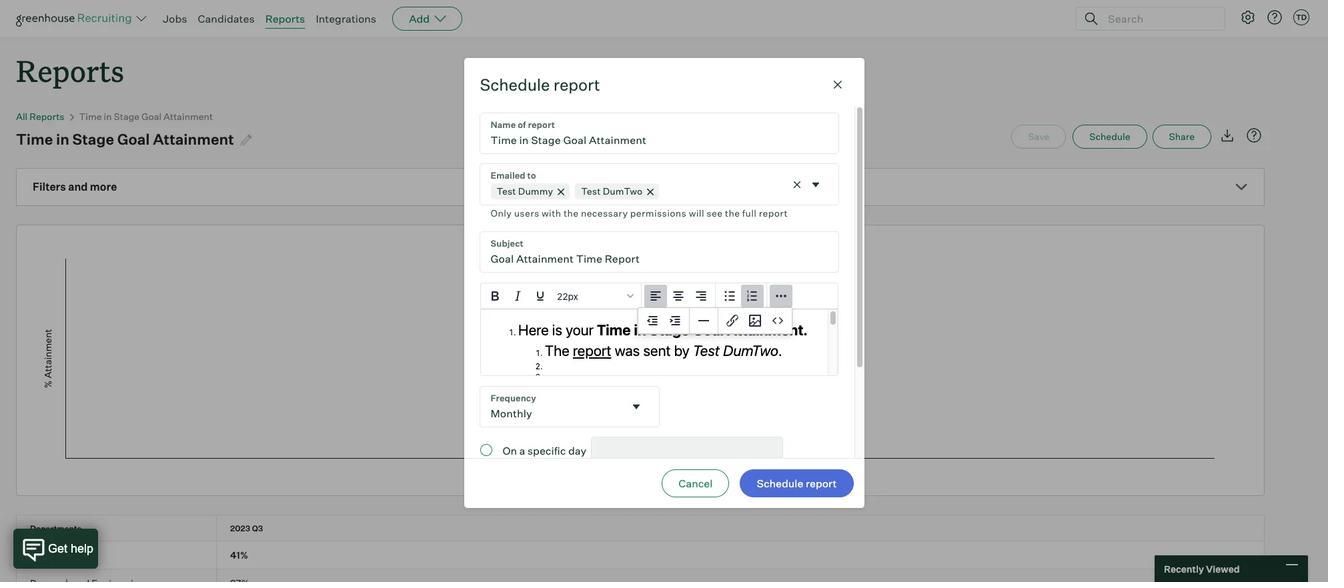 Task type: describe. For each thing, give the bounding box(es) containing it.
none field on a specific day
[[592, 438, 782, 464]]

day
[[568, 444, 587, 458]]

2 vertical spatial reports
[[30, 111, 64, 122]]

2023
[[230, 524, 250, 534]]

all
[[16, 111, 28, 122]]

td button
[[1291, 7, 1312, 28]]

specific
[[528, 444, 566, 458]]

test for test dummy
[[497, 186, 516, 197]]

close modal icon image
[[830, 77, 846, 93]]

1 the from the left
[[564, 208, 579, 219]]

users
[[514, 208, 539, 219]]

1 vertical spatial time in stage goal attainment
[[16, 130, 234, 148]]

row for 1st 'row group' from the bottom
[[17, 570, 1264, 582]]

schedule report button
[[740, 469, 854, 497]]

1 vertical spatial attainment
[[153, 130, 234, 148]]

all reports
[[16, 111, 64, 122]]

0 vertical spatial schedule
[[480, 75, 550, 95]]

add
[[409, 12, 430, 25]]

41%
[[230, 550, 248, 561]]

22px button
[[551, 285, 638, 308]]

test for test dumtwo
[[581, 186, 601, 197]]

configure image
[[1240, 9, 1256, 25]]

2 row group from the top
[[17, 570, 1264, 582]]

report inside button
[[806, 477, 837, 490]]

save and schedule this report to revisit it! element
[[1012, 125, 1073, 149]]

xychart image
[[33, 226, 1248, 492]]

permissions
[[630, 208, 687, 219]]

full
[[742, 208, 757, 219]]

recently
[[1164, 563, 1204, 575]]

reports link
[[265, 12, 305, 25]]

share
[[1169, 131, 1195, 142]]

1 vertical spatial goal
[[117, 130, 150, 148]]

row for 'row group' containing average
[[17, 542, 1264, 569]]

0 vertical spatial schedule report
[[480, 75, 600, 95]]

test dummy
[[497, 186, 553, 197]]

filters and more
[[33, 180, 117, 194]]

integrations
[[316, 12, 376, 25]]

test dumtwo
[[581, 186, 643, 197]]

q3
[[252, 524, 263, 534]]

0 horizontal spatial time
[[16, 130, 53, 148]]

1 vertical spatial reports
[[16, 51, 124, 90]]

will
[[689, 208, 704, 219]]

22px group
[[481, 284, 838, 310]]

0 vertical spatial reports
[[265, 12, 305, 25]]

see
[[707, 208, 723, 219]]

share button
[[1152, 125, 1211, 149]]

22px toolbar
[[481, 284, 641, 310]]

td
[[1296, 13, 1307, 22]]

schedule button
[[1073, 125, 1147, 149]]



Task type: vqa. For each thing, say whether or not it's contained in the screenshot.
specific
yes



Task type: locate. For each thing, give the bounding box(es) containing it.
0 vertical spatial stage
[[114, 111, 139, 122]]

schedule
[[480, 75, 550, 95], [1090, 131, 1130, 142], [757, 477, 803, 490]]

group
[[637, 308, 792, 335]]

none field toggle flyout
[[480, 387, 659, 427]]

reports right all
[[30, 111, 64, 122]]

candidates link
[[198, 12, 255, 25]]

row group
[[17, 542, 1264, 570], [17, 570, 1264, 582]]

grid
[[17, 516, 1264, 582]]

2 vertical spatial schedule
[[757, 477, 803, 490]]

1 vertical spatial row
[[17, 542, 1264, 569]]

2023 q3
[[230, 524, 263, 534]]

0 horizontal spatial the
[[564, 208, 579, 219]]

grid containing average
[[17, 516, 1264, 582]]

reports down greenhouse recruiting image
[[16, 51, 124, 90]]

0 horizontal spatial in
[[56, 130, 69, 148]]

goal
[[141, 111, 161, 122], [117, 130, 150, 148]]

report
[[553, 75, 600, 95], [759, 208, 788, 219], [806, 477, 837, 490]]

3 row from the top
[[17, 570, 1264, 582]]

dumtwo
[[603, 186, 643, 197]]

necessary
[[581, 208, 628, 219]]

0 vertical spatial report
[[553, 75, 600, 95]]

1 row from the top
[[17, 516, 1264, 541]]

time down all reports
[[16, 130, 53, 148]]

the
[[564, 208, 579, 219], [725, 208, 740, 219]]

Search text field
[[1105, 9, 1213, 28]]

and
[[68, 180, 88, 194]]

1 horizontal spatial in
[[104, 111, 112, 122]]

row
[[17, 516, 1264, 541], [17, 542, 1264, 569], [17, 570, 1264, 582]]

departments
[[30, 524, 81, 534]]

attainment
[[163, 111, 213, 122], [153, 130, 234, 148]]

None text field
[[480, 232, 838, 272], [480, 387, 624, 427], [480, 232, 838, 272], [480, 387, 624, 427]]

1 horizontal spatial schedule report
[[757, 477, 837, 490]]

0 horizontal spatial test
[[497, 186, 516, 197]]

2 test from the left
[[581, 186, 601, 197]]

On a specific day text field
[[592, 438, 772, 464]]

1 vertical spatial in
[[56, 130, 69, 148]]

None field
[[480, 164, 838, 222], [480, 387, 659, 427], [592, 438, 782, 464], [480, 164, 838, 222]]

1 vertical spatial schedule report
[[757, 477, 837, 490]]

time right all reports link
[[79, 111, 102, 122]]

0 vertical spatial row
[[17, 516, 1264, 541]]

integrations link
[[316, 12, 376, 25]]

toggle flyout image
[[809, 178, 822, 191]]

stage
[[114, 111, 139, 122], [72, 130, 114, 148]]

add button
[[392, 7, 462, 31]]

2 vertical spatial report
[[806, 477, 837, 490]]

2 row from the top
[[17, 542, 1264, 569]]

0 vertical spatial time in stage goal attainment
[[79, 111, 213, 122]]

row for grid containing average
[[17, 516, 1264, 541]]

more
[[90, 180, 117, 194]]

on
[[503, 444, 517, 458]]

the left full
[[725, 208, 740, 219]]

reports right candidates
[[265, 12, 305, 25]]

greenhouse recruiting image
[[16, 11, 136, 27]]

time in stage goal attainment link
[[79, 111, 213, 122]]

cancel
[[679, 477, 713, 490]]

toolbar
[[641, 284, 715, 310], [715, 284, 767, 310], [767, 284, 795, 310], [638, 308, 689, 334], [718, 308, 791, 334]]

0 vertical spatial goal
[[141, 111, 161, 122]]

schedule report inside button
[[757, 477, 837, 490]]

download image
[[1219, 128, 1235, 144]]

average
[[30, 550, 68, 561]]

schedule report
[[480, 75, 600, 95], [757, 477, 837, 490]]

2 horizontal spatial report
[[806, 477, 837, 490]]

0 horizontal spatial schedule report
[[480, 75, 600, 95]]

row containing average
[[17, 542, 1264, 569]]

a
[[519, 444, 525, 458]]

1 horizontal spatial time
[[79, 111, 102, 122]]

row containing departments
[[17, 516, 1264, 541]]

1 vertical spatial stage
[[72, 130, 114, 148]]

0 vertical spatial in
[[104, 111, 112, 122]]

test up necessary
[[581, 186, 601, 197]]

jobs
[[163, 12, 187, 25]]

2 vertical spatial row
[[17, 570, 1264, 582]]

0 vertical spatial attainment
[[163, 111, 213, 122]]

with
[[542, 208, 561, 219]]

1 horizontal spatial test
[[581, 186, 601, 197]]

1 horizontal spatial the
[[725, 208, 740, 219]]

1 row group from the top
[[17, 542, 1264, 570]]

0 horizontal spatial schedule
[[480, 75, 550, 95]]

0 horizontal spatial report
[[553, 75, 600, 95]]

all reports link
[[16, 111, 64, 122]]

td button
[[1293, 9, 1309, 25]]

reports
[[265, 12, 305, 25], [16, 51, 124, 90], [30, 111, 64, 122]]

None text field
[[480, 114, 838, 154]]

cancel button
[[662, 469, 729, 497]]

faq image
[[1246, 128, 1262, 144]]

0 vertical spatial time
[[79, 111, 102, 122]]

recently viewed
[[1164, 563, 1240, 575]]

1 horizontal spatial schedule
[[757, 477, 803, 490]]

1 vertical spatial report
[[759, 208, 788, 219]]

1 horizontal spatial report
[[759, 208, 788, 219]]

row group containing average
[[17, 542, 1264, 570]]

1 vertical spatial schedule
[[1090, 131, 1130, 142]]

only
[[491, 208, 512, 219]]

on a specific day
[[503, 444, 587, 458]]

1 vertical spatial time
[[16, 130, 53, 148]]

test up only
[[497, 186, 516, 197]]

jobs link
[[163, 12, 187, 25]]

candidates
[[198, 12, 255, 25]]

the right with
[[564, 208, 579, 219]]

22px
[[557, 291, 578, 302]]

2 horizontal spatial schedule
[[1090, 131, 1130, 142]]

toggle flyout image
[[630, 400, 643, 414]]

viewed
[[1206, 563, 1240, 575]]

clear selection image
[[790, 178, 803, 191]]

time in stage goal attainment
[[79, 111, 213, 122], [16, 130, 234, 148]]

test
[[497, 186, 516, 197], [581, 186, 601, 197]]

2 the from the left
[[725, 208, 740, 219]]

filters
[[33, 180, 66, 194]]

only users with the necessary permissions will see the full report
[[491, 208, 788, 219]]

time
[[79, 111, 102, 122], [16, 130, 53, 148]]

1 test from the left
[[497, 186, 516, 197]]

dummy
[[518, 186, 553, 197]]

in
[[104, 111, 112, 122], [56, 130, 69, 148]]



